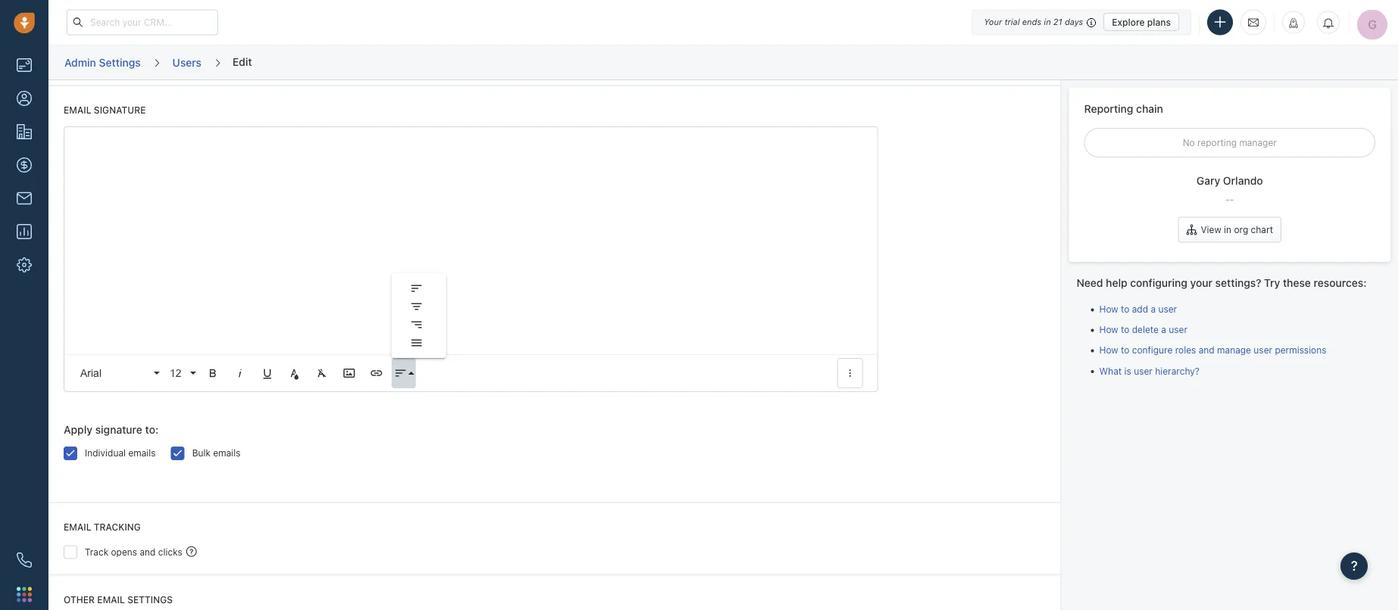 Task type: locate. For each thing, give the bounding box(es) containing it.
2 - from the left
[[1230, 194, 1234, 204]]

plans
[[1147, 17, 1171, 27]]

12 button
[[164, 359, 198, 389]]

to for add
[[1121, 304, 1130, 315]]

in inside 'button'
[[1224, 225, 1232, 235]]

email for email tracking
[[64, 523, 91, 533]]

admin settings
[[64, 56, 141, 68]]

application containing arial
[[64, 127, 878, 393]]

settings
[[99, 56, 141, 68]]

0 horizontal spatial and
[[140, 547, 156, 558]]

1 horizontal spatial emails
[[213, 449, 241, 459]]

3 to from the top
[[1121, 345, 1130, 356]]

2 email from the top
[[64, 523, 91, 533]]

2 vertical spatial to
[[1121, 345, 1130, 356]]

and left clicks
[[140, 547, 156, 558]]

2 to from the top
[[1121, 325, 1130, 335]]

reporting
[[1198, 137, 1237, 148]]

0 vertical spatial how
[[1099, 304, 1118, 315]]

phone element
[[9, 545, 39, 576]]

apply signature to:
[[64, 424, 159, 437]]

configuring
[[1130, 276, 1188, 289]]

0 vertical spatial a
[[1151, 304, 1156, 315]]

and right roles
[[1199, 345, 1215, 356]]

permissions
[[1275, 345, 1327, 356]]

edit
[[233, 55, 252, 68]]

2 emails from the left
[[213, 449, 241, 459]]

ends
[[1022, 17, 1042, 27]]

application
[[64, 127, 878, 393]]

1 vertical spatial a
[[1161, 325, 1166, 335]]

email left signature
[[64, 105, 91, 116]]

1 horizontal spatial a
[[1161, 325, 1166, 335]]

explore
[[1112, 17, 1145, 27]]

how
[[1099, 304, 1118, 315], [1099, 325, 1118, 335], [1099, 345, 1118, 356]]

email
[[97, 595, 125, 605]]

0 horizontal spatial a
[[1151, 304, 1156, 315]]

1 how from the top
[[1099, 304, 1118, 315]]

and
[[1199, 345, 1215, 356], [140, 547, 156, 558]]

apply
[[64, 424, 92, 437]]

how to add a user
[[1099, 304, 1177, 315]]

delete
[[1132, 325, 1159, 335]]

to
[[1121, 304, 1130, 315], [1121, 325, 1130, 335], [1121, 345, 1130, 356]]

days
[[1065, 17, 1083, 27]]

tracking
[[94, 523, 141, 533]]

0 vertical spatial to
[[1121, 304, 1130, 315]]

0 vertical spatial email
[[64, 105, 91, 116]]

individual emails
[[85, 449, 156, 459]]

no reporting manager
[[1183, 137, 1277, 148]]

1 vertical spatial in
[[1224, 225, 1232, 235]]

reporting chain
[[1084, 102, 1163, 115]]

emails
[[128, 449, 156, 459], [213, 449, 241, 459]]

email up track
[[64, 523, 91, 533]]

to up is on the bottom right of the page
[[1121, 345, 1130, 356]]

resources:
[[1314, 276, 1367, 289]]

try
[[1264, 276, 1280, 289]]

emails down to:
[[128, 449, 156, 459]]

12
[[170, 368, 181, 380]]

track opens and clicks
[[85, 547, 182, 558]]

align right image
[[410, 319, 423, 332]]

emails for individual emails
[[128, 449, 156, 459]]

gary
[[1197, 175, 1220, 187]]

21
[[1054, 17, 1063, 27]]

configure
[[1132, 345, 1173, 356]]

email signature
[[64, 105, 146, 116]]

Search your CRM... text field
[[67, 9, 218, 35]]

in left org
[[1224, 225, 1232, 235]]

user
[[1158, 304, 1177, 315], [1169, 325, 1188, 335], [1254, 345, 1273, 356], [1134, 366, 1153, 376]]

a right add
[[1151, 304, 1156, 315]]

explore plans
[[1112, 17, 1171, 27]]

to left add
[[1121, 304, 1130, 315]]

-
[[1226, 194, 1230, 204], [1230, 194, 1234, 204]]

1 horizontal spatial and
[[1199, 345, 1215, 356]]

0 horizontal spatial emails
[[128, 449, 156, 459]]

clicks
[[158, 547, 182, 558]]

how for how to add a user
[[1099, 304, 1118, 315]]

1 vertical spatial email
[[64, 523, 91, 533]]

align justify image
[[410, 337, 423, 350]]

individual
[[85, 449, 126, 459]]

0 vertical spatial and
[[1199, 345, 1215, 356]]

1 vertical spatial to
[[1121, 325, 1130, 335]]

reporting
[[1084, 102, 1134, 115]]

to for configure
[[1121, 345, 1130, 356]]

how down help
[[1099, 304, 1118, 315]]

email
[[64, 105, 91, 116], [64, 523, 91, 533]]

what's new image
[[1288, 18, 1299, 28]]

1 vertical spatial how
[[1099, 325, 1118, 335]]

0 horizontal spatial in
[[1044, 17, 1051, 27]]

how up what
[[1099, 345, 1118, 356]]

2 how from the top
[[1099, 325, 1118, 335]]

to left delete
[[1121, 325, 1130, 335]]

how for how to delete a user
[[1099, 325, 1118, 335]]

1 to from the top
[[1121, 304, 1130, 315]]

how to delete a user
[[1099, 325, 1188, 335]]

phone image
[[17, 553, 32, 568]]

arial
[[80, 368, 102, 380]]

a
[[1151, 304, 1156, 315], [1161, 325, 1166, 335]]

in
[[1044, 17, 1051, 27], [1224, 225, 1232, 235]]

how down how to add a user link
[[1099, 325, 1118, 335]]

explore plans link
[[1104, 13, 1179, 31]]

other
[[64, 595, 95, 605]]

a right delete
[[1161, 325, 1166, 335]]

3 how from the top
[[1099, 345, 1118, 356]]

how for how to configure roles and manage user permissions
[[1099, 345, 1118, 356]]

0 vertical spatial in
[[1044, 17, 1051, 27]]

1 email from the top
[[64, 105, 91, 116]]

admin
[[64, 56, 96, 68]]

what is user hierarchy? link
[[1099, 366, 1200, 376]]

view
[[1201, 225, 1222, 235]]

2 vertical spatial how
[[1099, 345, 1118, 356]]

to:
[[145, 424, 159, 437]]

1 horizontal spatial in
[[1224, 225, 1232, 235]]

other email settings
[[64, 595, 173, 605]]

user right is on the bottom right of the page
[[1134, 366, 1153, 376]]

1 vertical spatial and
[[140, 547, 156, 558]]

emails right bulk
[[213, 449, 241, 459]]

email for email signature
[[64, 105, 91, 116]]

in left 21
[[1044, 17, 1051, 27]]

1 emails from the left
[[128, 449, 156, 459]]



Task type: describe. For each thing, give the bounding box(es) containing it.
1 - from the left
[[1226, 194, 1230, 204]]

help
[[1106, 276, 1128, 289]]

email tracking
[[64, 523, 141, 533]]

need help configuring your settings? try these resources:
[[1077, 276, 1367, 289]]

manager
[[1240, 137, 1277, 148]]

how to configure roles and manage user permissions
[[1099, 345, 1327, 356]]

align center image
[[410, 300, 423, 314]]

view in org chart
[[1201, 225, 1273, 235]]

how to configure roles and manage user permissions link
[[1099, 345, 1327, 356]]

a for delete
[[1161, 325, 1166, 335]]

track
[[85, 547, 108, 558]]

admin settings link
[[64, 51, 141, 74]]

need
[[1077, 276, 1103, 289]]

question circled image
[[186, 546, 197, 558]]

roles
[[1175, 345, 1196, 356]]

bulk
[[192, 449, 211, 459]]

bulk emails
[[192, 449, 241, 459]]

what
[[1099, 366, 1122, 376]]

how to add a user link
[[1099, 304, 1177, 315]]

how to delete a user link
[[1099, 325, 1188, 335]]

settings?
[[1216, 276, 1262, 289]]

orlando
[[1223, 175, 1263, 187]]

what is user hierarchy?
[[1099, 366, 1200, 376]]

chart
[[1251, 225, 1273, 235]]

emails for bulk emails
[[213, 449, 241, 459]]

arial button
[[75, 359, 161, 389]]

your trial ends in 21 days
[[984, 17, 1083, 27]]

your
[[984, 17, 1002, 27]]

signature
[[95, 424, 142, 437]]

hierarchy?
[[1155, 366, 1200, 376]]

settings
[[127, 595, 173, 605]]

these
[[1283, 276, 1311, 289]]

chain
[[1136, 102, 1163, 115]]

users link
[[172, 51, 202, 74]]

user up roles
[[1169, 325, 1188, 335]]

signature
[[94, 105, 146, 116]]

users
[[172, 56, 202, 68]]

gary orlando --
[[1197, 175, 1263, 204]]

trial
[[1005, 17, 1020, 27]]

add
[[1132, 304, 1148, 315]]

your
[[1190, 276, 1213, 289]]

view in org chart button
[[1178, 217, 1282, 243]]

more misc image
[[843, 367, 857, 381]]

user right add
[[1158, 304, 1177, 315]]

manage
[[1217, 345, 1251, 356]]

org
[[1234, 225, 1248, 235]]

opens
[[111, 547, 137, 558]]

send email image
[[1248, 16, 1259, 29]]

no
[[1183, 137, 1195, 148]]

to for delete
[[1121, 325, 1130, 335]]

a for add
[[1151, 304, 1156, 315]]

user right manage on the right of page
[[1254, 345, 1273, 356]]

freshworks switcher image
[[17, 587, 32, 602]]

is
[[1124, 366, 1132, 376]]

align left image
[[410, 282, 423, 296]]



Task type: vqa. For each thing, say whether or not it's contained in the screenshot.
the topmost The Channels
no



